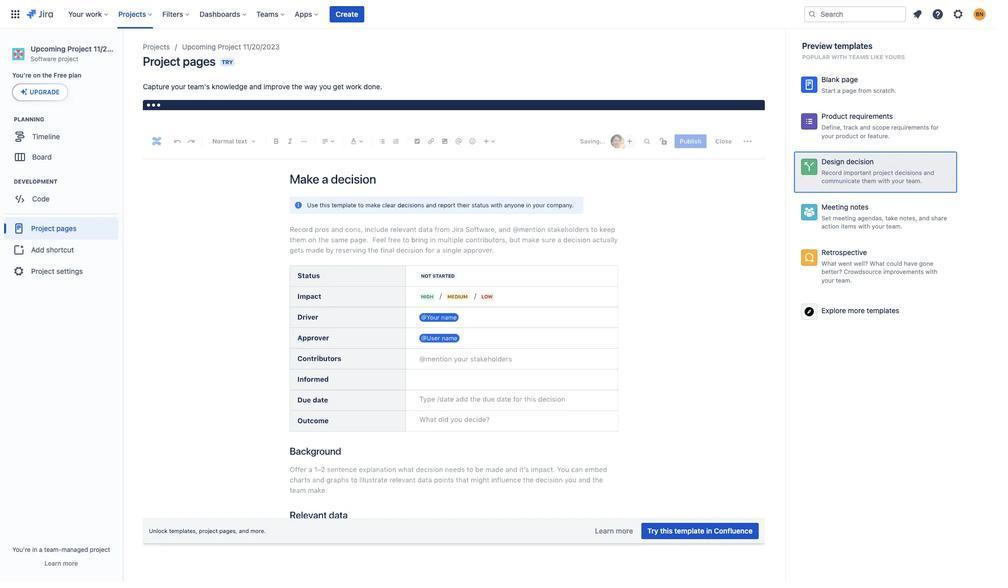 Task type: describe. For each thing, give the bounding box(es) containing it.
1 vertical spatial work
[[346, 82, 362, 91]]

popular
[[802, 54, 830, 60]]

try this template in confluence button
[[641, 523, 759, 539]]

blank image
[[803, 79, 816, 91]]

upcoming project 11/20/2023 software project
[[31, 44, 132, 63]]

learn more for the top learn more button
[[595, 527, 633, 535]]

create
[[336, 9, 358, 18]]

meeting notes image
[[803, 206, 816, 218]]

could
[[887, 260, 903, 267]]

unlock
[[149, 528, 168, 534]]

[object object] confluence template image
[[143, 110, 765, 582]]

1 vertical spatial project pages
[[31, 224, 77, 233]]

you
[[319, 82, 331, 91]]

you're in a team-managed project
[[12, 546, 110, 554]]

0 vertical spatial page
[[842, 75, 858, 84]]

project up try
[[218, 42, 241, 51]]

0 vertical spatial learn more button
[[589, 523, 639, 539]]

projects button
[[115, 6, 156, 22]]

templates inside button
[[867, 306, 900, 315]]

planning image
[[2, 113, 14, 126]]

board
[[32, 153, 52, 161]]

project inside upcoming project 11/20/2023 software project
[[58, 55, 78, 63]]

explore more templates
[[822, 306, 900, 315]]

capture your team's knowledge and improve the way you get work done.
[[143, 82, 382, 91]]

create button
[[330, 6, 364, 22]]

add
[[31, 245, 44, 254]]

1 vertical spatial learn
[[45, 560, 61, 568]]

project inside upcoming project 11/20/2023 software project
[[67, 44, 92, 53]]

code link
[[5, 189, 117, 209]]

project inside design decision record important project decisions and communicate them with your team.
[[873, 169, 893, 176]]

upcoming project 11/20/2023
[[182, 42, 280, 51]]

try
[[648, 527, 658, 535]]

get
[[333, 82, 344, 91]]

upcoming for upcoming project 11/20/2023 software project
[[31, 44, 66, 53]]

important
[[844, 169, 872, 176]]

scratch.
[[873, 87, 897, 94]]

items
[[841, 223, 857, 230]]

project down 'add'
[[31, 267, 54, 276]]

way
[[304, 82, 317, 91]]

your inside meeting notes set meeting agendas, take notes, and share action items with your team.
[[872, 223, 885, 230]]

0 vertical spatial requirements
[[850, 112, 893, 121]]

notifications image
[[912, 8, 924, 20]]

settings image
[[952, 8, 965, 20]]

product
[[836, 132, 859, 140]]

and for more.
[[239, 528, 249, 534]]

11/20/2023 for upcoming project 11/20/2023 software project
[[94, 44, 132, 53]]

templates inside preview templates popular with teams like yours
[[835, 41, 873, 51]]

2 horizontal spatial more
[[848, 306, 865, 315]]

board link
[[5, 147, 117, 168]]

on
[[33, 72, 41, 79]]

project pages link
[[4, 218, 118, 240]]

team's
[[188, 82, 210, 91]]

with inside meeting notes set meeting agendas, take notes, and share action items with your team.
[[858, 223, 870, 230]]

explore
[[822, 306, 846, 315]]

share
[[931, 214, 947, 222]]

settings
[[56, 267, 83, 276]]

project down projects link
[[143, 54, 180, 68]]

start
[[822, 87, 836, 94]]

done.
[[364, 82, 382, 91]]

apps button
[[292, 6, 322, 22]]

timeline link
[[5, 127, 117, 147]]

1 vertical spatial requirements
[[892, 123, 929, 131]]

team. for meeting notes
[[886, 223, 903, 230]]

meeting
[[822, 203, 848, 211]]

explore more templates button
[[794, 296, 957, 327]]

filters button
[[159, 6, 193, 22]]

development image
[[2, 176, 14, 188]]

notes
[[850, 203, 869, 211]]

development
[[14, 178, 57, 185]]

agendas,
[[858, 214, 884, 222]]

team. inside design decision record important project decisions and communicate them with your team.
[[906, 177, 922, 185]]

filters
[[162, 9, 183, 18]]

0 vertical spatial the
[[42, 72, 52, 79]]

product
[[822, 112, 848, 121]]

communicate
[[822, 177, 860, 185]]

confluence
[[714, 527, 753, 535]]

teams
[[849, 54, 869, 60]]

product requirements define, track and scope requirements for your product or feature.
[[822, 112, 939, 140]]

decision
[[846, 157, 874, 166]]

1 vertical spatial the
[[292, 82, 303, 91]]

unlock templates, project pages, and more.
[[149, 528, 266, 534]]

you're for you're on the free plan
[[12, 72, 31, 79]]

preview templates popular with teams like yours
[[802, 41, 905, 60]]

sidebar navigation image
[[111, 41, 134, 61]]

design
[[822, 157, 845, 166]]

0 vertical spatial pages
[[183, 54, 216, 68]]

group containing project pages
[[4, 214, 118, 286]]

product requirements image
[[803, 115, 816, 128]]

managed
[[61, 546, 88, 554]]

project up 'add'
[[31, 224, 54, 233]]

for
[[931, 123, 939, 131]]

feature.
[[868, 132, 890, 140]]

11/20/2023 for upcoming project 11/20/2023
[[243, 42, 280, 51]]

0 horizontal spatial in
[[32, 546, 37, 554]]

with inside design decision record important project decisions and communicate them with your team.
[[878, 177, 890, 185]]

more for the bottom learn more button
[[63, 560, 78, 568]]

and inside design decision record important project decisions and communicate them with your team.
[[924, 169, 935, 176]]

your work button
[[65, 6, 112, 22]]

record
[[822, 169, 842, 176]]

your left "team's"
[[171, 82, 186, 91]]

try
[[222, 59, 233, 65]]

search image
[[808, 10, 817, 18]]



Task type: locate. For each thing, give the bounding box(es) containing it.
decision image
[[803, 161, 816, 173]]

with down agendas,
[[858, 223, 870, 230]]

you're for you're in a team-managed project
[[12, 546, 31, 554]]

your inside retrospective what went well? what could have gone better? crowdsource improvements with your team.
[[822, 277, 834, 284]]

and for improve
[[249, 82, 262, 91]]

in right 'template'
[[706, 527, 712, 535]]

set
[[822, 214, 831, 222]]

template
[[675, 527, 704, 535]]

pages up shortcut on the left of the page
[[56, 224, 77, 233]]

scope
[[872, 123, 890, 131]]

1 horizontal spatial upcoming
[[182, 42, 216, 51]]

with inside preview templates popular with teams like yours
[[832, 54, 847, 60]]

0 horizontal spatial learn more
[[45, 560, 78, 568]]

you're left on
[[12, 72, 31, 79]]

code
[[32, 194, 50, 203]]

project up them
[[873, 169, 893, 176]]

went
[[838, 260, 852, 267]]

define,
[[822, 123, 842, 131]]

1 vertical spatial templates
[[867, 306, 900, 315]]

you're on the free plan
[[12, 72, 81, 79]]

a inside blank page start a page from scratch.
[[837, 87, 841, 94]]

0 horizontal spatial project pages
[[31, 224, 77, 233]]

learn more for the bottom learn more button
[[45, 560, 78, 568]]

design decision record important project decisions and communicate them with your team.
[[822, 157, 935, 185]]

1 horizontal spatial a
[[837, 87, 841, 94]]

dashboards
[[200, 9, 240, 18]]

primary element
[[6, 0, 804, 28]]

1 horizontal spatial the
[[292, 82, 303, 91]]

team. down better?
[[836, 277, 852, 284]]

team. down decisions
[[906, 177, 922, 185]]

1 vertical spatial more
[[616, 527, 633, 535]]

pages inside group
[[56, 224, 77, 233]]

project up plan
[[67, 44, 92, 53]]

the
[[42, 72, 52, 79], [292, 82, 303, 91]]

0 vertical spatial learn
[[595, 527, 614, 535]]

banner containing your work
[[0, 0, 998, 29]]

your work
[[68, 9, 102, 18]]

0 horizontal spatial 11/20/2023
[[94, 44, 132, 53]]

Search field
[[804, 6, 906, 22]]

0 vertical spatial work
[[85, 9, 102, 18]]

team. for retrospective
[[836, 277, 852, 284]]

1 vertical spatial pages
[[56, 224, 77, 233]]

1 horizontal spatial 11/20/2023
[[243, 42, 280, 51]]

teams
[[257, 9, 279, 18]]

11/20/2023
[[243, 42, 280, 51], [94, 44, 132, 53]]

with
[[832, 54, 847, 60], [878, 177, 890, 185], [858, 223, 870, 230], [926, 268, 938, 276]]

development group
[[5, 178, 122, 212]]

more right explore in the right of the page
[[848, 306, 865, 315]]

try this template in confluence
[[648, 527, 753, 535]]

project settings link
[[4, 260, 118, 283]]

1 you're from the top
[[12, 72, 31, 79]]

page
[[842, 75, 858, 84], [843, 87, 857, 94]]

more down 'managed'
[[63, 560, 78, 568]]

decisions
[[895, 169, 922, 176]]

upcoming
[[182, 42, 216, 51], [31, 44, 66, 53]]

more image
[[803, 305, 816, 318]]

11/20/2023 down projects popup button
[[94, 44, 132, 53]]

team. inside meeting notes set meeting agendas, take notes, and share action items with your team.
[[886, 223, 903, 230]]

learn more inside button
[[595, 527, 633, 535]]

and left share
[[919, 214, 930, 222]]

0 horizontal spatial learn more button
[[45, 560, 78, 568]]

0 vertical spatial templates
[[835, 41, 873, 51]]

0 horizontal spatial upcoming
[[31, 44, 66, 53]]

project pages down projects link
[[143, 54, 216, 68]]

plan
[[69, 72, 81, 79]]

blank page start a page from scratch.
[[822, 75, 897, 94]]

a right start
[[837, 87, 841, 94]]

planning
[[14, 116, 44, 123]]

0 horizontal spatial the
[[42, 72, 52, 79]]

projects for projects link
[[143, 42, 170, 51]]

and left improve on the top left of the page
[[249, 82, 262, 91]]

group
[[4, 214, 118, 286]]

templates down crowdsource at the right top
[[867, 306, 900, 315]]

learn left try
[[595, 527, 614, 535]]

1 horizontal spatial project pages
[[143, 54, 216, 68]]

retrospective what went well? what could have gone better? crowdsource improvements with your team.
[[822, 248, 938, 284]]

take
[[886, 214, 898, 222]]

your down agendas,
[[872, 223, 885, 230]]

more
[[848, 306, 865, 315], [616, 527, 633, 535], [63, 560, 78, 568]]

with left the teams
[[832, 54, 847, 60]]

2 vertical spatial more
[[63, 560, 78, 568]]

requirements
[[850, 112, 893, 121], [892, 123, 929, 131]]

free
[[54, 72, 67, 79]]

0 vertical spatial team.
[[906, 177, 922, 185]]

banner
[[0, 0, 998, 29]]

retrospective
[[822, 248, 867, 257]]

page left the from
[[843, 87, 857, 94]]

1 vertical spatial learn more button
[[45, 560, 78, 568]]

retrospective image
[[803, 252, 816, 264]]

with down gone
[[926, 268, 938, 276]]

your down better?
[[822, 277, 834, 284]]

from
[[858, 87, 872, 94]]

meeting
[[833, 214, 856, 222]]

work right get on the left top of the page
[[346, 82, 362, 91]]

0 horizontal spatial more
[[63, 560, 78, 568]]

and left more.
[[239, 528, 249, 534]]

them
[[862, 177, 877, 185]]

more for the top learn more button
[[616, 527, 633, 535]]

what up better?
[[822, 260, 837, 267]]

0 vertical spatial project pages
[[143, 54, 216, 68]]

learn more left try
[[595, 527, 633, 535]]

1 vertical spatial page
[[843, 87, 857, 94]]

projects right sidebar navigation icon
[[143, 42, 170, 51]]

timeline
[[32, 132, 60, 141]]

dashboards button
[[197, 6, 250, 22]]

1 horizontal spatial learn more
[[595, 527, 633, 535]]

well?
[[854, 260, 868, 267]]

1 horizontal spatial work
[[346, 82, 362, 91]]

upgrade button
[[13, 84, 67, 101]]

team. down take
[[886, 223, 903, 230]]

action
[[822, 223, 839, 230]]

in left team-
[[32, 546, 37, 554]]

and up "or"
[[860, 123, 871, 131]]

upcoming up software
[[31, 44, 66, 53]]

meeting notes set meeting agendas, take notes, and share action items with your team.
[[822, 203, 947, 230]]

teams button
[[253, 6, 289, 22]]

projects for projects popup button
[[118, 9, 146, 18]]

project
[[218, 42, 241, 51], [67, 44, 92, 53], [143, 54, 180, 68], [31, 224, 54, 233], [31, 267, 54, 276]]

learn down team-
[[45, 560, 61, 568]]

the right on
[[42, 72, 52, 79]]

2 horizontal spatial team.
[[906, 177, 922, 185]]

like
[[871, 54, 883, 60]]

yours
[[885, 54, 905, 60]]

and inside meeting notes set meeting agendas, take notes, and share action items with your team.
[[919, 214, 930, 222]]

work
[[85, 9, 102, 18], [346, 82, 362, 91]]

pages,
[[219, 528, 237, 534]]

upcoming project 11/20/2023 link
[[182, 41, 280, 53]]

what right well?
[[870, 260, 885, 267]]

with inside retrospective what went well? what could have gone better? crowdsource improvements with your team.
[[926, 268, 938, 276]]

add shortcut
[[31, 245, 74, 254]]

11/20/2023 inside upcoming project 11/20/2023 software project
[[94, 44, 132, 53]]

your profile and settings image
[[974, 8, 986, 20]]

0 vertical spatial learn more
[[595, 527, 633, 535]]

knowledge
[[212, 82, 247, 91]]

learn more button
[[589, 523, 639, 539], [45, 560, 78, 568]]

1 horizontal spatial more
[[616, 527, 633, 535]]

2 vertical spatial team.
[[836, 277, 852, 284]]

2 you're from the top
[[12, 546, 31, 554]]

0 horizontal spatial what
[[822, 260, 837, 267]]

1 vertical spatial projects
[[143, 42, 170, 51]]

upcoming down dashboards
[[182, 42, 216, 51]]

you're left team-
[[12, 546, 31, 554]]

project
[[58, 55, 78, 63], [873, 169, 893, 176], [199, 528, 218, 534], [90, 546, 110, 554]]

have
[[904, 260, 918, 267]]

gone
[[919, 260, 934, 267]]

1 horizontal spatial what
[[870, 260, 885, 267]]

1 horizontal spatial in
[[706, 527, 712, 535]]

1 horizontal spatial team.
[[886, 223, 903, 230]]

0 horizontal spatial learn
[[45, 560, 61, 568]]

track
[[844, 123, 858, 131]]

1 vertical spatial a
[[39, 546, 42, 554]]

crowdsource
[[844, 268, 882, 276]]

0 vertical spatial more
[[848, 306, 865, 315]]

page right blank
[[842, 75, 858, 84]]

with right them
[[878, 177, 890, 185]]

templates,
[[169, 528, 197, 534]]

upcoming for upcoming project 11/20/2023
[[182, 42, 216, 51]]

0 vertical spatial a
[[837, 87, 841, 94]]

team. inside retrospective what went well? what could have gone better? crowdsource improvements with your team.
[[836, 277, 852, 284]]

0 vertical spatial you're
[[12, 72, 31, 79]]

1 vertical spatial you're
[[12, 546, 31, 554]]

project pages
[[143, 54, 216, 68], [31, 224, 77, 233]]

or
[[860, 132, 866, 140]]

project pages up add shortcut
[[31, 224, 77, 233]]

1 horizontal spatial learn more button
[[589, 523, 639, 539]]

1 vertical spatial in
[[32, 546, 37, 554]]

projects up sidebar navigation icon
[[118, 9, 146, 18]]

more.
[[251, 528, 266, 534]]

your down define,
[[822, 132, 834, 140]]

what
[[822, 260, 837, 267], [870, 260, 885, 267]]

blank
[[822, 75, 840, 84]]

upcoming inside upcoming project 11/20/2023 software project
[[31, 44, 66, 53]]

this
[[660, 527, 673, 535]]

and inside the product requirements define, track and scope requirements for your product or feature.
[[860, 123, 871, 131]]

1 horizontal spatial learn
[[595, 527, 614, 535]]

learn more button left try
[[589, 523, 639, 539]]

pages
[[183, 54, 216, 68], [56, 224, 77, 233]]

0 horizontal spatial a
[[39, 546, 42, 554]]

templates
[[835, 41, 873, 51], [867, 306, 900, 315]]

your inside the product requirements define, track and scope requirements for your product or feature.
[[822, 132, 834, 140]]

your
[[68, 9, 84, 18]]

software
[[31, 55, 56, 63]]

2 what from the left
[[870, 260, 885, 267]]

preview
[[802, 41, 833, 51]]

projects inside popup button
[[118, 9, 146, 18]]

projects link
[[143, 41, 170, 53]]

work right your
[[85, 9, 102, 18]]

project settings
[[31, 267, 83, 276]]

11/20/2023 down teams
[[243, 42, 280, 51]]

learn
[[595, 527, 614, 535], [45, 560, 61, 568]]

0 horizontal spatial team.
[[836, 277, 852, 284]]

a left team-
[[39, 546, 42, 554]]

more left try
[[616, 527, 633, 535]]

1 vertical spatial team.
[[886, 223, 903, 230]]

learn more down you're in a team-managed project
[[45, 560, 78, 568]]

team-
[[44, 546, 61, 554]]

planning group
[[5, 116, 122, 171]]

1 vertical spatial learn more
[[45, 560, 78, 568]]

1 horizontal spatial pages
[[183, 54, 216, 68]]

project right 'managed'
[[90, 546, 110, 554]]

work inside your work popup button
[[85, 9, 102, 18]]

capture
[[143, 82, 169, 91]]

pages up "team's"
[[183, 54, 216, 68]]

0 vertical spatial projects
[[118, 9, 146, 18]]

your down decisions
[[892, 177, 905, 185]]

in inside button
[[706, 527, 712, 535]]

appswitcher icon image
[[9, 8, 21, 20]]

0 horizontal spatial work
[[85, 9, 102, 18]]

0 vertical spatial in
[[706, 527, 712, 535]]

project up plan
[[58, 55, 78, 63]]

and for scope
[[860, 123, 871, 131]]

improvements
[[884, 268, 924, 276]]

jira image
[[27, 8, 53, 20], [27, 8, 53, 20]]

the left way
[[292, 82, 303, 91]]

requirements left for
[[892, 123, 929, 131]]

your inside design decision record important project decisions and communicate them with your team.
[[892, 177, 905, 185]]

1 what from the left
[[822, 260, 837, 267]]

better?
[[822, 268, 842, 276]]

help image
[[932, 8, 944, 20]]

project left pages,
[[199, 528, 218, 534]]

0 horizontal spatial pages
[[56, 224, 77, 233]]

templates up the teams
[[835, 41, 873, 51]]

learn more button down you're in a team-managed project
[[45, 560, 78, 568]]

improve
[[264, 82, 290, 91]]

and right decisions
[[924, 169, 935, 176]]

requirements up scope
[[850, 112, 893, 121]]

apps
[[295, 9, 312, 18]]



Task type: vqa. For each thing, say whether or not it's contained in the screenshot.
Retrospective "team."
yes



